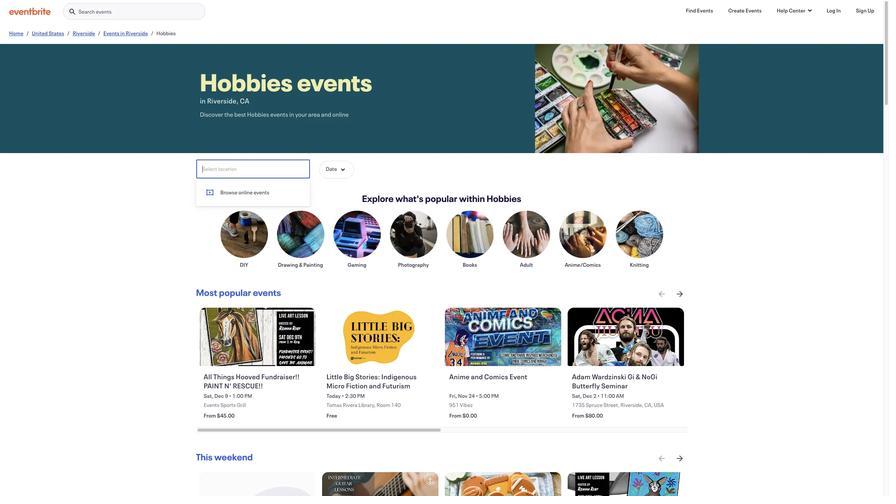 Task type: vqa. For each thing, say whether or not it's contained in the screenshot.
the bottom VIEW MORE element
no



Task type: describe. For each thing, give the bounding box(es) containing it.
3 / from the left
[[98, 30, 100, 37]]

2 vertical spatial in
[[290, 110, 294, 118]]

event
[[510, 372, 528, 382]]

paint
[[204, 382, 223, 391]]

usa
[[655, 402, 664, 409]]

arrow left chunky_svg image for most popular events
[[658, 290, 667, 299]]

adam wardzinski gi & nogi butterfly seminar link
[[573, 372, 682, 391]]

140
[[392, 402, 401, 409]]

this weekend link
[[196, 452, 253, 464]]

books
[[463, 261, 478, 269]]

adam wardzinski gi & nogi butterfly seminar primary image image
[[568, 308, 685, 366]]

knitting link
[[616, 211, 664, 269]]

this
[[196, 452, 213, 464]]

adult link
[[503, 211, 551, 269]]

adult
[[520, 261, 533, 269]]

anime
[[450, 372, 470, 382]]

help center
[[778, 7, 806, 14]]

discover
[[200, 110, 223, 118]]

create
[[729, 7, 745, 14]]

books link
[[447, 211, 494, 269]]

spruce
[[586, 402, 603, 409]]

1735
[[573, 402, 585, 409]]

0 vertical spatial in
[[120, 30, 125, 37]]

find
[[686, 7, 697, 14]]

anime/comics
[[565, 261, 601, 269]]

little
[[327, 372, 343, 382]]

find events link
[[680, 3, 720, 18]]

micro
[[327, 382, 345, 391]]

diy link
[[221, 211, 268, 269]]

ca
[[240, 96, 250, 105]]

pm inside fri, nov 24 •  5:00 pm 951 vibez from $0.00
[[492, 393, 499, 400]]

seminar
[[602, 382, 628, 391]]

most popular events
[[196, 287, 281, 299]]

2 riverside from the left
[[126, 30, 148, 37]]

area
[[308, 110, 320, 118]]

events right create
[[746, 7, 762, 14]]

Select location text field
[[197, 160, 309, 178]]

rivera
[[343, 402, 358, 409]]

pm inside all things hooved fundraiser!! paint n' rescue!! sat, dec 9 •  1:00 pm events sports grill from $45.00
[[245, 393, 252, 400]]

fundraiser!!
[[262, 372, 300, 382]]

riverside link
[[73, 30, 95, 37]]

sat, for adam wardzinski gi & nogi butterfly seminar
[[573, 393, 582, 400]]

united states link
[[32, 30, 64, 37]]

stories:
[[356, 372, 380, 382]]

diy
[[240, 261, 248, 269]]

your
[[295, 110, 307, 118]]

big
[[344, 372, 354, 382]]

photography
[[398, 261, 429, 269]]

hobbies events in riverside, ca
[[200, 66, 373, 105]]

the
[[225, 110, 233, 118]]

1 riverside from the left
[[73, 30, 95, 37]]

5:00
[[480, 393, 491, 400]]

tomas
[[327, 402, 342, 409]]

from inside adam wardzinski gi & nogi butterfly seminar sat, dec 2 •  11:00 am 1735 spruce street, riverside, ca, usa from $80.00
[[573, 412, 585, 420]]

online inside button
[[239, 189, 253, 196]]

gi
[[628, 372, 635, 382]]

log
[[827, 7, 836, 14]]

2
[[594, 393, 597, 400]]

united
[[32, 30, 48, 37]]

knitting
[[630, 261, 649, 269]]

explore
[[362, 193, 394, 205]]

in
[[837, 7, 842, 14]]

[object object] image
[[535, 44, 699, 153]]

library,
[[359, 402, 376, 409]]

wardzinski
[[593, 372, 627, 382]]

& inside adam wardzinski gi & nogi butterfly seminar sat, dec 2 •  11:00 am 1735 spruce street, riverside, ca, usa from $80.00
[[636, 372, 641, 382]]

from inside all things hooved fundraiser!! paint n' rescue!! sat, dec 9 •  1:00 pm events sports grill from $45.00
[[204, 412, 216, 420]]

$0.00
[[463, 412, 477, 420]]

all
[[204, 372, 212, 382]]

drawing
[[278, 261, 298, 269]]

arrow right chunky_svg image for this weekend
[[676, 455, 685, 464]]

things
[[213, 372, 235, 382]]

futurism
[[383, 382, 411, 391]]

home
[[9, 30, 23, 37]]

from inside fri, nov 24 •  5:00 pm 951 vibez from $0.00
[[450, 412, 462, 420]]

2 horizontal spatial and
[[471, 372, 483, 382]]

room
[[377, 402, 391, 409]]

fri,
[[450, 393, 457, 400]]

butterfly
[[573, 382, 601, 391]]

find events
[[686, 7, 714, 14]]

$45.00
[[217, 412, 235, 420]]

events down search events
[[103, 30, 120, 37]]

in inside hobbies events in riverside, ca
[[200, 96, 206, 105]]

street,
[[604, 402, 620, 409]]

home / united states / riverside / events in riverside / hobbies
[[9, 30, 176, 37]]

riverside, inside hobbies events in riverside, ca
[[207, 96, 239, 105]]

adam wardzinski gi & nogi butterfly seminar sat, dec 2 •  11:00 am 1735 spruce street, riverside, ca, usa from $80.00
[[573, 372, 664, 420]]



Task type: locate. For each thing, give the bounding box(es) containing it.
events inside button
[[254, 189, 270, 196]]

vibez
[[460, 402, 473, 409]]

• inside little big stories: indigenous micro fiction and futurism today • 2:30 pm tomas rivera library, room 140 free
[[342, 393, 344, 400]]

pm
[[245, 393, 252, 400], [357, 393, 365, 400], [492, 393, 499, 400]]

all things hooved fundraiser!! paint n' rescue!! sat, dec 9 •  1:00 pm events sports grill from $45.00
[[204, 372, 300, 420]]

2 pm from the left
[[357, 393, 365, 400]]

3 • from the left
[[476, 393, 479, 400]]

1 horizontal spatial from
[[450, 412, 462, 420]]

gaming link
[[334, 211, 381, 269]]

& left painting
[[299, 261, 303, 269]]

hooved
[[236, 372, 260, 382]]

0 horizontal spatial popular
[[219, 287, 251, 299]]

gaming
[[348, 261, 367, 269]]

2 horizontal spatial from
[[573, 412, 585, 420]]

little big stories: indigenous micro fiction and futurism primary image image
[[322, 308, 439, 366]]

discover the best hobbies events in your area and online
[[200, 110, 349, 118]]

events inside button
[[96, 8, 112, 15]]

within
[[460, 193, 485, 205]]

1 horizontal spatial dec
[[583, 393, 593, 400]]

1 / from the left
[[26, 30, 29, 37]]

1 pm from the left
[[245, 393, 252, 400]]

pm down rescue!!
[[245, 393, 252, 400]]

/ right the riverside link at the top left
[[98, 30, 100, 37]]

1 horizontal spatial popular
[[426, 193, 458, 205]]

riverside down search events button
[[126, 30, 148, 37]]

log in link
[[821, 3, 848, 18]]

create events
[[729, 7, 762, 14]]

ca,
[[645, 402, 654, 409]]

• inside all things hooved fundraiser!! paint n' rescue!! sat, dec 9 •  1:00 pm events sports grill from $45.00
[[229, 393, 232, 400]]

sat, up 1735
[[573, 393, 582, 400]]

1:00
[[233, 393, 244, 400]]

weekend
[[215, 452, 253, 464]]

• left the 2:30
[[342, 393, 344, 400]]

sat, inside adam wardzinski gi & nogi butterfly seminar sat, dec 2 •  11:00 am 1735 spruce street, riverside, ca, usa from $80.00
[[573, 393, 582, 400]]

4 • from the left
[[598, 393, 600, 400]]

search
[[79, 8, 95, 15]]

2 from from the left
[[450, 412, 462, 420]]

search events button
[[63, 3, 206, 20]]

11:00
[[601, 393, 616, 400]]

9
[[225, 393, 228, 400]]

1 • from the left
[[229, 393, 232, 400]]

events left sports
[[204, 402, 220, 409]]

1 horizontal spatial &
[[636, 372, 641, 382]]

sat, for all things hooved fundraiser!! paint n' rescue!!
[[204, 393, 214, 400]]

4 / from the left
[[151, 30, 154, 37]]

pm right the 2:30
[[357, 393, 365, 400]]

browse
[[221, 189, 238, 196]]

1 vertical spatial online
[[239, 189, 253, 196]]

n'
[[225, 382, 232, 391]]

1 arrow right chunky_svg image from the top
[[676, 290, 685, 299]]

and inside little big stories: indigenous micro fiction and futurism today • 2:30 pm tomas rivera library, room 140 free
[[369, 382, 381, 391]]

dec
[[215, 393, 224, 400], [583, 393, 593, 400]]

events
[[698, 7, 714, 14], [746, 7, 762, 14], [103, 30, 120, 37], [204, 402, 220, 409]]

all things hooved fundraiser!! paint n' rescue!! link
[[204, 372, 313, 391]]

hobbies
[[157, 30, 176, 37], [200, 66, 293, 98], [247, 110, 269, 118], [487, 193, 522, 205]]

most
[[196, 287, 218, 299]]

dec inside adam wardzinski gi & nogi butterfly seminar sat, dec 2 •  11:00 am 1735 spruce street, riverside, ca, usa from $80.00
[[583, 393, 593, 400]]

1 sat, from the left
[[204, 393, 214, 400]]

free
[[327, 412, 337, 420]]

today
[[327, 393, 341, 400]]

little big stories: indigenous micro fiction and futurism link
[[327, 372, 436, 391]]

0 vertical spatial &
[[299, 261, 303, 269]]

/ right events in riverside link on the top of page
[[151, 30, 154, 37]]

2 horizontal spatial in
[[290, 110, 294, 118]]

anime and comics event primary image image
[[445, 308, 562, 366]]

2 horizontal spatial pm
[[492, 393, 499, 400]]

riverside
[[73, 30, 95, 37], [126, 30, 148, 37]]

and
[[321, 110, 332, 118], [471, 372, 483, 382], [369, 382, 381, 391]]

drawing & painting
[[278, 261, 323, 269]]

dec for n'
[[215, 393, 224, 400]]

2 dec from the left
[[583, 393, 593, 400]]

0 horizontal spatial and
[[321, 110, 332, 118]]

/ right the states
[[67, 30, 70, 37]]

arrow left chunky_svg image
[[658, 290, 667, 299], [658, 455, 667, 464]]

0 vertical spatial popular
[[426, 193, 458, 205]]

and right fiction
[[369, 382, 381, 391]]

online right area
[[333, 110, 349, 118]]

• right 2
[[598, 393, 600, 400]]

from down 951
[[450, 412, 462, 420]]

0 horizontal spatial sat,
[[204, 393, 214, 400]]

browse online events
[[221, 189, 270, 196]]

in down search events button
[[120, 30, 125, 37]]

0 horizontal spatial &
[[299, 261, 303, 269]]

sat, down paint
[[204, 393, 214, 400]]

riverside, up the
[[207, 96, 239, 105]]

most popular events link
[[196, 287, 281, 299]]

date button
[[319, 161, 355, 179]]

0 horizontal spatial riverside,
[[207, 96, 239, 105]]

in up discover
[[200, 96, 206, 105]]

• right 24
[[476, 393, 479, 400]]

online right browse
[[239, 189, 253, 196]]

1 horizontal spatial pm
[[357, 393, 365, 400]]

2 • from the left
[[342, 393, 344, 400]]

2:30
[[345, 393, 356, 400]]

best
[[235, 110, 246, 118]]

dec left 9
[[215, 393, 224, 400]]

2 arrow right chunky_svg image from the top
[[676, 455, 685, 464]]

1 horizontal spatial riverside
[[126, 30, 148, 37]]

from left $45.00 on the left of the page
[[204, 412, 216, 420]]

1 horizontal spatial sat,
[[573, 393, 582, 400]]

nogi
[[642, 372, 658, 382]]

arrow right chunky_svg image for most popular events
[[676, 290, 685, 299]]

browse online events button
[[196, 182, 310, 203]]

24
[[469, 393, 475, 400]]

hobbies inside hobbies events in riverside, ca
[[200, 66, 293, 98]]

riverside, inside adam wardzinski gi & nogi butterfly seminar sat, dec 2 •  11:00 am 1735 spruce street, riverside, ca, usa from $80.00
[[621, 402, 644, 409]]

events inside hobbies events in riverside, ca
[[297, 66, 373, 98]]

2 sat, from the left
[[573, 393, 582, 400]]

sat,
[[204, 393, 214, 400], [573, 393, 582, 400]]

up
[[868, 7, 875, 14]]

create events link
[[723, 3, 768, 18]]

popular left within
[[426, 193, 458, 205]]

1 vertical spatial arrow right chunky_svg image
[[676, 455, 685, 464]]

from
[[204, 412, 216, 420], [450, 412, 462, 420], [573, 412, 585, 420]]

popular
[[426, 193, 458, 205], [219, 287, 251, 299]]

1 vertical spatial riverside,
[[621, 402, 644, 409]]

0 horizontal spatial riverside
[[73, 30, 95, 37]]

painting
[[304, 261, 323, 269]]

0 vertical spatial arrow left chunky_svg image
[[658, 290, 667, 299]]

/ right home 'link' at the left top of the page
[[26, 30, 29, 37]]

1 from from the left
[[204, 412, 216, 420]]

0 horizontal spatial online
[[239, 189, 253, 196]]

951
[[450, 402, 459, 409]]

riverside, down am
[[621, 402, 644, 409]]

0 horizontal spatial in
[[120, 30, 125, 37]]

photography link
[[390, 211, 438, 269]]

grill
[[237, 402, 246, 409]]

in left your
[[290, 110, 294, 118]]

• inside adam wardzinski gi & nogi butterfly seminar sat, dec 2 •  11:00 am 1735 spruce street, riverside, ca, usa from $80.00
[[598, 393, 600, 400]]

0 vertical spatial arrow right chunky_svg image
[[676, 290, 685, 299]]

arrow right chunky_svg image
[[676, 290, 685, 299], [676, 455, 685, 464]]

drawing & painting link
[[277, 211, 325, 269]]

• inside fri, nov 24 •  5:00 pm 951 vibez from $0.00
[[476, 393, 479, 400]]

2 / from the left
[[67, 30, 70, 37]]

3 from from the left
[[573, 412, 585, 420]]

sign up
[[857, 7, 875, 14]]

1 vertical spatial popular
[[219, 287, 251, 299]]

eventbrite image
[[9, 8, 51, 15]]

2 arrow left chunky_svg image from the top
[[658, 455, 667, 464]]

anime/comics link
[[560, 211, 607, 269]]

1 dec from the left
[[215, 393, 224, 400]]

3 pm from the left
[[492, 393, 499, 400]]

1 horizontal spatial in
[[200, 96, 206, 105]]

0 vertical spatial riverside,
[[207, 96, 239, 105]]

all things hooved fundraiser!! paint n' rescue!! primary image image
[[199, 308, 316, 366]]

adam
[[573, 372, 591, 382]]

riverside down search
[[73, 30, 95, 37]]

what's
[[396, 193, 424, 205]]

events inside all things hooved fundraiser!! paint n' rescue!! sat, dec 9 •  1:00 pm events sports grill from $45.00
[[204, 402, 220, 409]]

and right the anime
[[471, 372, 483, 382]]

center
[[790, 7, 806, 14]]

1 arrow left chunky_svg image from the top
[[658, 290, 667, 299]]

log in
[[827, 7, 842, 14]]

from down 1735
[[573, 412, 585, 420]]

1 vertical spatial arrow left chunky_svg image
[[658, 455, 667, 464]]

pm right 5:00
[[492, 393, 499, 400]]

0 horizontal spatial dec
[[215, 393, 224, 400]]

sign up link
[[851, 3, 881, 18]]

popular right "most"
[[219, 287, 251, 299]]

dec left 2
[[583, 393, 593, 400]]

0 horizontal spatial from
[[204, 412, 216, 420]]

nov
[[458, 393, 468, 400]]

dec for butterfly
[[583, 393, 593, 400]]

and right area
[[321, 110, 332, 118]]

& right gi
[[636, 372, 641, 382]]

sports
[[221, 402, 236, 409]]

dec inside all things hooved fundraiser!! paint n' rescue!! sat, dec 9 •  1:00 pm events sports grill from $45.00
[[215, 393, 224, 400]]

0 horizontal spatial pm
[[245, 393, 252, 400]]

0 vertical spatial online
[[333, 110, 349, 118]]

arrow left chunky_svg image for this weekend
[[658, 455, 667, 464]]

1 horizontal spatial riverside,
[[621, 402, 644, 409]]

&
[[299, 261, 303, 269], [636, 372, 641, 382]]

am
[[617, 393, 625, 400]]

indigenous
[[382, 372, 417, 382]]

comics
[[485, 372, 509, 382]]

1 vertical spatial &
[[636, 372, 641, 382]]

1 vertical spatial in
[[200, 96, 206, 105]]

/
[[26, 30, 29, 37], [67, 30, 70, 37], [98, 30, 100, 37], [151, 30, 154, 37]]

fiction
[[346, 382, 368, 391]]

events right "find"
[[698, 7, 714, 14]]

sat, inside all things hooved fundraiser!! paint n' rescue!! sat, dec 9 •  1:00 pm events sports grill from $45.00
[[204, 393, 214, 400]]

fri, nov 24 •  5:00 pm 951 vibez from $0.00
[[450, 393, 499, 420]]

• right 9
[[229, 393, 232, 400]]

home link
[[9, 30, 23, 37]]

states
[[49, 30, 64, 37]]

date
[[326, 165, 337, 173]]

pm inside little big stories: indigenous micro fiction and futurism today • 2:30 pm tomas rivera library, room 140 free
[[357, 393, 365, 400]]

1 horizontal spatial and
[[369, 382, 381, 391]]

1 horizontal spatial online
[[333, 110, 349, 118]]

anime and comics event
[[450, 372, 528, 382]]

explore what's popular within hobbies
[[362, 193, 522, 205]]

anime and comics event link
[[450, 372, 559, 391]]

sign
[[857, 7, 868, 14]]



